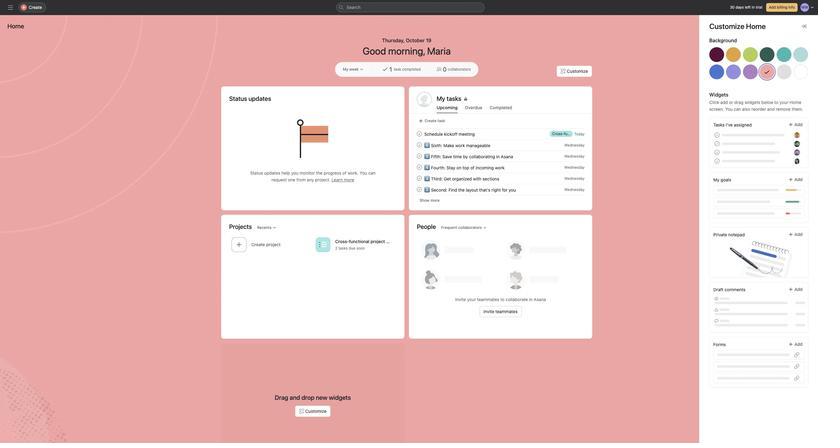 Task type: describe. For each thing, give the bounding box(es) containing it.
4 wednesday button from the top
[[565, 176, 585, 181]]

my for my week
[[343, 67, 349, 72]]

soon
[[357, 246, 365, 251]]

thursday, october 19 good morning, maria
[[363, 38, 451, 57]]

assigned
[[734, 122, 752, 128]]

add button for comments
[[785, 284, 807, 295]]

recents button
[[255, 224, 279, 232]]

5️⃣
[[425, 154, 430, 159]]

draft comments
[[714, 287, 746, 293]]

i've
[[726, 122, 733, 128]]

cross-functional project plan 2 tasks due soon
[[335, 239, 395, 251]]

wednesday button for asana
[[565, 154, 585, 159]]

4️⃣ fourth: stay on top of incoming work
[[425, 165, 505, 170]]

2 vertical spatial in
[[529, 297, 533, 303]]

by
[[463, 154, 468, 159]]

goals
[[721, 177, 732, 183]]

2️⃣ second: find the layout that's right for you
[[425, 187, 516, 193]]

create task button
[[417, 117, 447, 125]]

0 horizontal spatial to
[[501, 297, 505, 303]]

can inside click add or drag widgets below to your home screen. you can also reorder and remove them.
[[734, 107, 741, 112]]

meeting
[[459, 131, 475, 137]]

add inside button
[[769, 5, 776, 10]]

1 horizontal spatial work
[[495, 165, 505, 170]]

layout
[[466, 187, 478, 193]]

recents
[[257, 225, 272, 230]]

below
[[762, 100, 774, 105]]

my week
[[343, 67, 359, 72]]

add for i've
[[795, 122, 803, 127]]

search list box
[[336, 2, 485, 12]]

learn more
[[332, 177, 354, 183]]

learn more link
[[332, 177, 354, 183]]

fourth:
[[431, 165, 446, 170]]

add for goals
[[795, 177, 803, 182]]

customize for the rightmost customize button
[[567, 69, 588, 74]]

make
[[444, 143, 454, 148]]

learn
[[332, 177, 343, 183]]

status updates help you monitor the progress of work. you can request one from any project.
[[250, 171, 376, 183]]

time
[[453, 154, 462, 159]]

completed image for 5️⃣
[[416, 153, 423, 160]]

can inside status updates help you monitor the progress of work. you can request one from any project.
[[368, 171, 376, 176]]

the inside status updates help you monitor the progress of work. you can request one from any project.
[[316, 171, 323, 176]]

background
[[710, 38, 737, 43]]

you inside click add or drag widgets below to your home screen. you can also reorder and remove them.
[[726, 107, 733, 112]]

frequent
[[441, 225, 458, 230]]

save
[[443, 154, 452, 159]]

19
[[426, 38, 432, 43]]

sections
[[483, 176, 500, 182]]

search button
[[336, 2, 485, 12]]

progress
[[324, 171, 341, 176]]

your inside click add or drag widgets below to your home screen. you can also reorder and remove them.
[[780, 100, 789, 105]]

task completed
[[394, 67, 421, 72]]

thursday,
[[382, 38, 405, 43]]

october
[[406, 38, 425, 43]]

frequent collaborators button
[[439, 224, 490, 232]]

create for create task
[[425, 119, 437, 123]]

project.
[[315, 177, 331, 183]]

functional
[[349, 239, 370, 245]]

create button
[[19, 2, 46, 12]]

add for comments
[[795, 287, 803, 292]]

1 vertical spatial your
[[467, 297, 476, 303]]

schedule
[[425, 131, 443, 137]]

0 vertical spatial in
[[752, 5, 755, 10]]

completed checkbox for schedule
[[416, 130, 423, 138]]

add
[[721, 100, 728, 105]]

for
[[502, 187, 508, 193]]

widgets
[[710, 92, 729, 98]]

wednesday for work
[[565, 165, 585, 170]]

top
[[463, 165, 470, 170]]

kickoff
[[444, 131, 458, 137]]

project
[[371, 239, 385, 245]]

list image
[[319, 241, 327, 249]]

background option group
[[710, 47, 809, 82]]

invite for invite your teammates to collaborate in asana
[[456, 297, 466, 303]]

30
[[730, 5, 735, 10]]

today
[[575, 132, 585, 136]]

2
[[335, 246, 338, 251]]

morning,
[[388, 45, 425, 57]]

overdue button
[[465, 105, 483, 113]]

private
[[714, 232, 728, 238]]

upcoming
[[437, 105, 458, 110]]

request
[[272, 177, 287, 183]]

1 vertical spatial you
[[509, 187, 516, 193]]

5 add button from the top
[[785, 339, 807, 350]]

0 horizontal spatial task
[[394, 67, 401, 72]]

comments
[[725, 287, 746, 293]]

fifth:
[[431, 154, 442, 159]]

customize for customize button to the left
[[306, 409, 327, 414]]

projects
[[229, 223, 252, 230]]

cross-
[[335, 239, 349, 245]]

create project link
[[229, 235, 313, 255]]

draft
[[714, 287, 724, 293]]

help
[[282, 171, 290, 176]]

incoming
[[476, 165, 494, 170]]

create project
[[252, 242, 281, 247]]

wednesday for asana
[[565, 154, 585, 159]]

my goals
[[714, 177, 732, 183]]

expand sidebar image
[[8, 5, 13, 10]]

1 wednesday button from the top
[[565, 143, 585, 148]]

info
[[789, 5, 795, 10]]

2️⃣
[[425, 187, 430, 193]]

on
[[457, 165, 462, 170]]

0 horizontal spatial customize button
[[295, 406, 331, 417]]

invite your teammates to collaborate in asana
[[456, 297, 546, 303]]

widgets
[[745, 100, 761, 105]]

you inside status updates help you monitor the progress of work. you can request one from any project.
[[291, 171, 299, 176]]

wednesday button for work
[[565, 165, 585, 170]]

show more button
[[417, 197, 443, 205]]

completed checkbox for 2️⃣
[[416, 186, 423, 193]]

home inside click add or drag widgets below to your home screen. you can also reorder and remove them.
[[790, 100, 802, 105]]



Task type: vqa. For each thing, say whether or not it's contained in the screenshot.
Add task image to the right
no



Task type: locate. For each thing, give the bounding box(es) containing it.
0 horizontal spatial my
[[343, 67, 349, 72]]

invite teammates button
[[480, 307, 522, 318]]

2 vertical spatial completed image
[[416, 153, 423, 160]]

1 horizontal spatial you
[[509, 187, 516, 193]]

in right collaborate
[[529, 297, 533, 303]]

30 days left in trial
[[730, 5, 763, 10]]

2 add button from the top
[[785, 174, 807, 185]]

2 vertical spatial completed image
[[416, 186, 423, 193]]

my week button
[[340, 65, 367, 74]]

task inside button
[[438, 119, 445, 123]]

status
[[250, 171, 263, 176]]

completed image left 5️⃣
[[416, 153, 423, 160]]

0 horizontal spatial you
[[360, 171, 367, 176]]

1 completed checkbox from the top
[[416, 130, 423, 138]]

days
[[736, 5, 744, 10]]

1 vertical spatial can
[[368, 171, 376, 176]]

completed checkbox left 5️⃣
[[416, 153, 423, 160]]

1 horizontal spatial create
[[425, 119, 437, 123]]

2 horizontal spatial in
[[752, 5, 755, 10]]

0 horizontal spatial can
[[368, 171, 376, 176]]

more inside show more button
[[431, 198, 440, 203]]

3️⃣ third: get organized with sections
[[425, 176, 500, 182]]

work right the make
[[456, 143, 465, 148]]

1 horizontal spatial home
[[790, 100, 802, 105]]

0 vertical spatial invite
[[456, 297, 466, 303]]

2 wednesday from the top
[[565, 154, 585, 159]]

click
[[710, 100, 720, 105]]

upcoming button
[[437, 105, 458, 113]]

more right show
[[431, 198, 440, 203]]

3 wednesday from the top
[[565, 165, 585, 170]]

private notepad
[[714, 232, 745, 238]]

teammates up invite teammates
[[477, 297, 500, 303]]

collaborating
[[469, 154, 495, 159]]

0
[[443, 66, 447, 73]]

can right "work."
[[368, 171, 376, 176]]

manageable
[[466, 143, 491, 148]]

collaborators right 0
[[448, 67, 471, 72]]

the
[[316, 171, 323, 176], [459, 187, 465, 193]]

customize button
[[557, 66, 592, 77], [295, 406, 331, 417]]

due
[[349, 246, 356, 251]]

completed image left the 6️⃣
[[416, 142, 423, 149]]

in
[[752, 5, 755, 10], [497, 154, 500, 159], [529, 297, 533, 303]]

1 vertical spatial asana
[[534, 297, 546, 303]]

add for notepad
[[795, 232, 803, 237]]

invite inside button
[[484, 309, 495, 315]]

right
[[492, 187, 501, 193]]

screen.
[[710, 107, 724, 112]]

or
[[729, 100, 734, 105]]

3 completed image from the top
[[416, 153, 423, 160]]

2 wednesday button from the top
[[565, 154, 585, 159]]

and down the below
[[768, 107, 775, 112]]

trial
[[756, 5, 763, 10]]

0 vertical spatial and
[[768, 107, 775, 112]]

1 vertical spatial home
[[790, 100, 802, 105]]

asana right collaborating
[[501, 154, 513, 159]]

6️⃣
[[425, 143, 430, 148]]

1 horizontal spatial in
[[529, 297, 533, 303]]

asana
[[501, 154, 513, 159], [534, 297, 546, 303]]

my inside dropdown button
[[343, 67, 349, 72]]

1 vertical spatial you
[[360, 171, 367, 176]]

1 vertical spatial invite
[[484, 309, 495, 315]]

1 vertical spatial in
[[497, 154, 500, 159]]

completed image left 4️⃣
[[416, 164, 423, 171]]

home
[[7, 23, 24, 30], [790, 100, 802, 105]]

create for create
[[29, 5, 42, 10]]

work up sections at the right top of page
[[495, 165, 505, 170]]

2 completed image from the top
[[416, 175, 423, 182]]

1 vertical spatial completed image
[[416, 175, 423, 182]]

drop
[[302, 395, 315, 402]]

completed checkbox left schedule
[[416, 130, 423, 138]]

0 vertical spatial of
[[471, 165, 475, 170]]

1 vertical spatial completed image
[[416, 142, 423, 149]]

3 completed checkbox from the top
[[416, 153, 423, 160]]

1 horizontal spatial customize button
[[557, 66, 592, 77]]

drag and drop new widgets
[[275, 395, 351, 402]]

more for learn more
[[344, 177, 354, 183]]

of
[[471, 165, 475, 170], [343, 171, 347, 176]]

1 completed image from the top
[[416, 164, 423, 171]]

0 horizontal spatial customize
[[306, 409, 327, 414]]

of right top
[[471, 165, 475, 170]]

create inside create dropdown button
[[29, 5, 42, 10]]

1 vertical spatial customize
[[306, 409, 327, 414]]

0 vertical spatial my
[[343, 67, 349, 72]]

wednesday for for
[[565, 187, 585, 192]]

completed checkbox for 5️⃣
[[416, 153, 423, 160]]

0 vertical spatial create
[[29, 5, 42, 10]]

0 vertical spatial your
[[780, 100, 789, 105]]

1 horizontal spatial the
[[459, 187, 465, 193]]

1 horizontal spatial can
[[734, 107, 741, 112]]

4 add button from the top
[[785, 284, 807, 295]]

4 wednesday from the top
[[565, 176, 585, 181]]

show more
[[420, 198, 440, 203]]

can down drag
[[734, 107, 741, 112]]

your
[[780, 100, 789, 105], [467, 297, 476, 303]]

0 vertical spatial asana
[[501, 154, 513, 159]]

completed image for schedule
[[416, 130, 423, 138]]

2 completed image from the top
[[416, 142, 423, 149]]

task down upcoming button
[[438, 119, 445, 123]]

0 horizontal spatial of
[[343, 171, 347, 176]]

remove
[[776, 107, 791, 112]]

completed checkbox left 2️⃣
[[416, 186, 423, 193]]

completed image left schedule
[[416, 130, 423, 138]]

teammates down invite your teammates to collaborate in asana
[[496, 309, 518, 315]]

completed image for 2️⃣
[[416, 186, 423, 193]]

my for my goals
[[714, 177, 720, 183]]

1 vertical spatial of
[[343, 171, 347, 176]]

invite
[[456, 297, 466, 303], [484, 309, 495, 315]]

to up invite teammates
[[501, 297, 505, 303]]

5 wednesday button from the top
[[565, 187, 585, 192]]

0 horizontal spatial asana
[[501, 154, 513, 159]]

overdue
[[465, 105, 483, 110]]

left
[[745, 5, 751, 10]]

in right the left
[[752, 5, 755, 10]]

my left week
[[343, 67, 349, 72]]

1 horizontal spatial of
[[471, 165, 475, 170]]

completed image
[[416, 164, 423, 171], [416, 175, 423, 182], [416, 186, 423, 193]]

0 vertical spatial task
[[394, 67, 401, 72]]

3 add button from the top
[[785, 229, 807, 240]]

that's
[[479, 187, 491, 193]]

1 horizontal spatial more
[[431, 198, 440, 203]]

completed checkbox left the 3️⃣
[[416, 175, 423, 182]]

one
[[288, 177, 295, 183]]

completed image for 3️⃣
[[416, 175, 423, 182]]

create right the expand sidebar image
[[29, 5, 42, 10]]

0 horizontal spatial in
[[497, 154, 500, 159]]

1 vertical spatial work
[[495, 165, 505, 170]]

in right collaborating
[[497, 154, 500, 159]]

plan
[[386, 239, 395, 245]]

completed checkbox for 6️⃣
[[416, 142, 423, 149]]

0 vertical spatial work
[[456, 143, 465, 148]]

my tasks link
[[437, 95, 585, 103]]

0 vertical spatial you
[[726, 107, 733, 112]]

tasks i've assigned
[[714, 122, 752, 128]]

task right 1
[[394, 67, 401, 72]]

billing
[[777, 5, 788, 10]]

collaborators inside dropdown button
[[459, 225, 482, 230]]

tasks
[[339, 246, 348, 251]]

create up schedule
[[425, 119, 437, 123]]

you up one
[[291, 171, 299, 176]]

collaborators right frequent
[[459, 225, 482, 230]]

1 vertical spatial more
[[431, 198, 440, 203]]

0 vertical spatial collaborators
[[448, 67, 471, 72]]

0 vertical spatial teammates
[[477, 297, 500, 303]]

1 horizontal spatial invite
[[484, 309, 495, 315]]

1 vertical spatial to
[[501, 297, 505, 303]]

you down or
[[726, 107, 733, 112]]

to right the below
[[775, 100, 779, 105]]

organized
[[452, 176, 472, 182]]

add profile photo image
[[417, 92, 432, 107]]

0 horizontal spatial invite
[[456, 297, 466, 303]]

1 vertical spatial the
[[459, 187, 465, 193]]

to
[[775, 100, 779, 105], [501, 297, 505, 303]]

the right find
[[459, 187, 465, 193]]

add button for i've
[[785, 119, 807, 130]]

more
[[344, 177, 354, 183], [431, 198, 440, 203]]

of up learn more link
[[343, 171, 347, 176]]

3 wednesday button from the top
[[565, 165, 585, 170]]

wednesday button for for
[[565, 187, 585, 192]]

you right "work."
[[360, 171, 367, 176]]

teammates
[[477, 297, 500, 303], [496, 309, 518, 315]]

second:
[[431, 187, 448, 193]]

get
[[444, 176, 451, 182]]

0 vertical spatial completed image
[[416, 130, 423, 138]]

1 horizontal spatial your
[[780, 100, 789, 105]]

updates
[[264, 171, 280, 176]]

drag
[[735, 100, 744, 105]]

0 horizontal spatial more
[[344, 177, 354, 183]]

people
[[417, 223, 436, 230]]

completed image left 2️⃣
[[416, 186, 423, 193]]

more for show more
[[431, 198, 440, 203]]

0 horizontal spatial work
[[456, 143, 465, 148]]

completed image
[[416, 130, 423, 138], [416, 142, 423, 149], [416, 153, 423, 160]]

1 vertical spatial my
[[714, 177, 720, 183]]

find
[[449, 187, 457, 193]]

search
[[347, 5, 361, 10]]

0 vertical spatial more
[[344, 177, 354, 183]]

of inside status updates help you monitor the progress of work. you can request one from any project.
[[343, 171, 347, 176]]

stay
[[447, 165, 456, 170]]

0 vertical spatial customize button
[[557, 66, 592, 77]]

completed checkbox for 3️⃣
[[416, 175, 423, 182]]

1 completed image from the top
[[416, 130, 423, 138]]

drag
[[275, 395, 288, 402]]

1 horizontal spatial customize
[[567, 69, 588, 74]]

the up "project."
[[316, 171, 323, 176]]

good
[[363, 45, 386, 57]]

0 vertical spatial customize
[[567, 69, 588, 74]]

0 horizontal spatial the
[[316, 171, 323, 176]]

1 vertical spatial task
[[438, 119, 445, 123]]

completed image for 6️⃣
[[416, 142, 423, 149]]

my left goals
[[714, 177, 720, 183]]

more down "work."
[[344, 177, 354, 183]]

home down the expand sidebar image
[[7, 23, 24, 30]]

you
[[726, 107, 733, 112], [360, 171, 367, 176]]

5 wednesday from the top
[[565, 187, 585, 192]]

0 horizontal spatial you
[[291, 171, 299, 176]]

1 vertical spatial collaborators
[[459, 225, 482, 230]]

1 horizontal spatial my
[[714, 177, 720, 183]]

0 vertical spatial home
[[7, 23, 24, 30]]

0 vertical spatial can
[[734, 107, 741, 112]]

add button for notepad
[[785, 229, 807, 240]]

0 vertical spatial you
[[291, 171, 299, 176]]

1 vertical spatial create
[[425, 119, 437, 123]]

completed button
[[490, 105, 512, 113]]

0 vertical spatial to
[[775, 100, 779, 105]]

third:
[[431, 176, 443, 182]]

1 vertical spatial and
[[290, 395, 300, 402]]

to inside click add or drag widgets below to your home screen. you can also reorder and remove them.
[[775, 100, 779, 105]]

week
[[350, 67, 359, 72]]

and left the drop
[[290, 395, 300, 402]]

1 horizontal spatial and
[[768, 107, 775, 112]]

5 completed checkbox from the top
[[416, 186, 423, 193]]

sixth:
[[431, 143, 443, 148]]

you right the for on the right top of the page
[[509, 187, 516, 193]]

0 horizontal spatial your
[[467, 297, 476, 303]]

my tasks
[[437, 95, 462, 102]]

0 horizontal spatial home
[[7, 23, 24, 30]]

0 vertical spatial completed image
[[416, 164, 423, 171]]

completed image for 4️⃣
[[416, 164, 423, 171]]

invite teammates
[[484, 309, 518, 315]]

Completed checkbox
[[416, 130, 423, 138], [416, 142, 423, 149], [416, 153, 423, 160], [416, 175, 423, 182], [416, 186, 423, 193]]

create inside create task button
[[425, 119, 437, 123]]

also
[[743, 107, 751, 112]]

0 vertical spatial the
[[316, 171, 323, 176]]

teammates inside button
[[496, 309, 518, 315]]

schedule kickoff meeting
[[425, 131, 475, 137]]

3 completed image from the top
[[416, 186, 423, 193]]

task
[[394, 67, 401, 72], [438, 119, 445, 123]]

add button for goals
[[785, 174, 807, 185]]

Completed checkbox
[[416, 164, 423, 171]]

1 horizontal spatial task
[[438, 119, 445, 123]]

customize home
[[710, 22, 766, 31]]

2 completed checkbox from the top
[[416, 142, 423, 149]]

you
[[291, 171, 299, 176], [509, 187, 516, 193]]

and inside click add or drag widgets below to your home screen. you can also reorder and remove them.
[[768, 107, 775, 112]]

tasks
[[714, 122, 725, 128]]

invite for invite teammates
[[484, 309, 495, 315]]

0 horizontal spatial create
[[29, 5, 42, 10]]

1 horizontal spatial to
[[775, 100, 779, 105]]

6️⃣ sixth: make work manageable
[[425, 143, 491, 148]]

home up them.
[[790, 100, 802, 105]]

1 horizontal spatial asana
[[534, 297, 546, 303]]

1 horizontal spatial you
[[726, 107, 733, 112]]

completed checkbox left the 6️⃣
[[416, 142, 423, 149]]

my
[[343, 67, 349, 72], [714, 177, 720, 183]]

1 wednesday from the top
[[565, 143, 585, 148]]

close customization pane image
[[802, 24, 807, 29]]

1 add button from the top
[[785, 119, 807, 130]]

you inside status updates help you monitor the progress of work. you can request one from any project.
[[360, 171, 367, 176]]

completed image left the 3️⃣
[[416, 175, 423, 182]]

asana right collaborate
[[534, 297, 546, 303]]

1 vertical spatial teammates
[[496, 309, 518, 315]]

notepad
[[729, 232, 745, 238]]

4 completed checkbox from the top
[[416, 175, 423, 182]]

frequent collaborators
[[441, 225, 482, 230]]

0 horizontal spatial and
[[290, 395, 300, 402]]

1 vertical spatial customize button
[[295, 406, 331, 417]]



